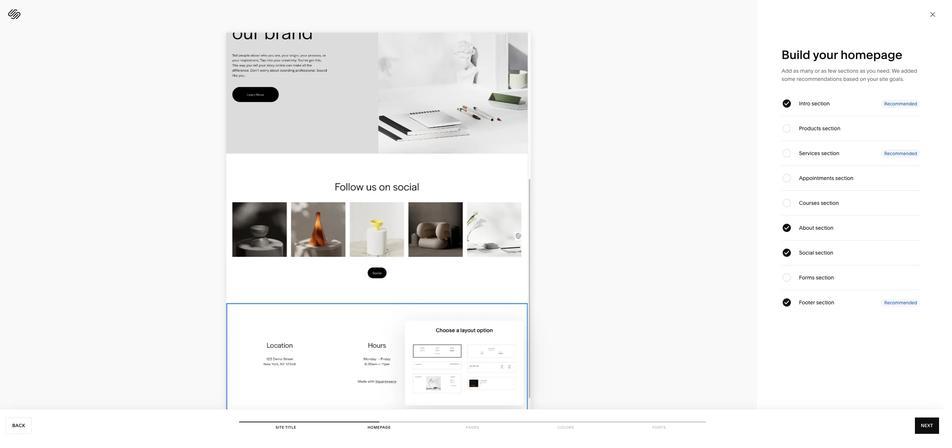 Task type: describe. For each thing, give the bounding box(es) containing it.
courses section
[[799, 200, 839, 207]]

based
[[843, 76, 859, 82]]

recommendations
[[797, 76, 842, 82]]

products section
[[799, 125, 841, 132]]

colors
[[558, 426, 574, 430]]

section for social section
[[815, 250, 834, 256]]

footer section with site title and email contact image
[[414, 363, 460, 369]]

courses
[[799, 200, 820, 207]]

back
[[12, 423, 25, 429]]

pages
[[466, 426, 479, 430]]

products
[[799, 125, 821, 132]]

many
[[800, 68, 814, 74]]

forms
[[799, 275, 815, 281]]

build
[[782, 48, 811, 62]]

homepage
[[841, 48, 903, 62]]

about section
[[799, 225, 834, 231]]

footer section with site title and shop links image
[[469, 364, 515, 372]]

a
[[456, 328, 459, 334]]

0 horizontal spatial your
[[813, 48, 838, 62]]

social section
[[799, 250, 834, 256]]

footer section with site title, image, contact, and hours image
[[414, 375, 460, 392]]

added
[[901, 68, 917, 74]]

services section
[[799, 150, 840, 157]]

choose a layout option
[[436, 328, 493, 334]]

site
[[880, 76, 888, 82]]

section for courses section
[[821, 200, 839, 207]]

section for footer section
[[816, 299, 834, 306]]

intro section
[[799, 100, 830, 107]]

or
[[815, 68, 820, 74]]

next button
[[915, 418, 939, 434]]

2 as from the left
[[821, 68, 827, 74]]

appointments section
[[799, 175, 854, 182]]

you
[[867, 68, 876, 74]]

section for services section
[[821, 150, 840, 157]]

site
[[276, 426, 284, 430]]



Task type: locate. For each thing, give the bounding box(es) containing it.
forms section
[[799, 275, 834, 281]]

section right the appointments
[[836, 175, 854, 182]]

3 as from the left
[[860, 68, 866, 74]]

1 vertical spatial your
[[868, 76, 878, 82]]

section for about section
[[816, 225, 834, 231]]

section right intro
[[812, 100, 830, 107]]

as right or
[[821, 68, 827, 74]]

site title
[[276, 426, 296, 430]]

as
[[793, 68, 799, 74], [821, 68, 827, 74], [860, 68, 866, 74]]

intro
[[799, 100, 811, 107]]

add
[[782, 68, 792, 74]]

next
[[921, 423, 933, 429]]

on
[[860, 76, 866, 82]]

recommended for intro section
[[885, 101, 917, 106]]

footer section with location, hours, and contact image
[[414, 346, 460, 357]]

option
[[477, 328, 493, 334]]

section right courses
[[821, 200, 839, 207]]

add as many or as few sections as you need. we added some recommendations based on your site goals.
[[782, 68, 917, 82]]

footer section with site title, image, and social link image
[[469, 378, 515, 389]]

your down you
[[868, 76, 878, 82]]

title
[[285, 426, 296, 430]]

as right add at the right of the page
[[793, 68, 799, 74]]

recommended
[[885, 101, 917, 106], [885, 151, 917, 156], [885, 300, 917, 306]]

footer section with site title, hours, and contact image
[[469, 346, 515, 357]]

2 recommended from the top
[[885, 151, 917, 156]]

section for products section
[[822, 125, 841, 132]]

your up few
[[813, 48, 838, 62]]

section right forms
[[816, 275, 834, 281]]

build your homepage
[[782, 48, 903, 62]]

section for appointments section
[[836, 175, 854, 182]]

0 horizontal spatial as
[[793, 68, 799, 74]]

3 recommended from the top
[[885, 300, 917, 306]]

homepage
[[368, 426, 391, 430]]

footer section
[[799, 299, 834, 306]]

1 as from the left
[[793, 68, 799, 74]]

section
[[812, 100, 830, 107], [822, 125, 841, 132], [821, 150, 840, 157], [836, 175, 854, 182], [821, 200, 839, 207], [816, 225, 834, 231], [815, 250, 834, 256], [816, 275, 834, 281], [816, 299, 834, 306]]

1 vertical spatial recommended
[[885, 151, 917, 156]]

goals.
[[890, 76, 904, 82]]

1 horizontal spatial as
[[821, 68, 827, 74]]

0 vertical spatial recommended
[[885, 101, 917, 106]]

services
[[799, 150, 820, 157]]

footer
[[799, 299, 815, 306]]

your
[[813, 48, 838, 62], [868, 76, 878, 82]]

as up 'on'
[[860, 68, 866, 74]]

layout
[[461, 328, 476, 334]]

your inside the add as many or as few sections as you need. we added some recommendations based on your site goals.
[[868, 76, 878, 82]]

recommended for services section
[[885, 151, 917, 156]]

fonts
[[653, 426, 666, 430]]

social
[[799, 250, 814, 256]]

0 vertical spatial your
[[813, 48, 838, 62]]

back button
[[6, 418, 32, 434]]

need.
[[877, 68, 891, 74]]

sections
[[838, 68, 859, 74]]

some
[[782, 76, 796, 82]]

section right the "footer"
[[816, 299, 834, 306]]

1 recommended from the top
[[885, 101, 917, 106]]

section right 'services'
[[821, 150, 840, 157]]

section right social
[[815, 250, 834, 256]]

section for intro section
[[812, 100, 830, 107]]

appointments
[[799, 175, 834, 182]]

section for forms section
[[816, 275, 834, 281]]

2 horizontal spatial as
[[860, 68, 866, 74]]

about
[[799, 225, 814, 231]]

choose
[[436, 328, 455, 334]]

section right products
[[822, 125, 841, 132]]

we
[[892, 68, 900, 74]]

1 horizontal spatial your
[[868, 76, 878, 82]]

2 vertical spatial recommended
[[885, 300, 917, 306]]

few
[[828, 68, 837, 74]]

section right about
[[816, 225, 834, 231]]

recommended for footer section
[[885, 300, 917, 306]]



Task type: vqa. For each thing, say whether or not it's contained in the screenshot.
TITLE
yes



